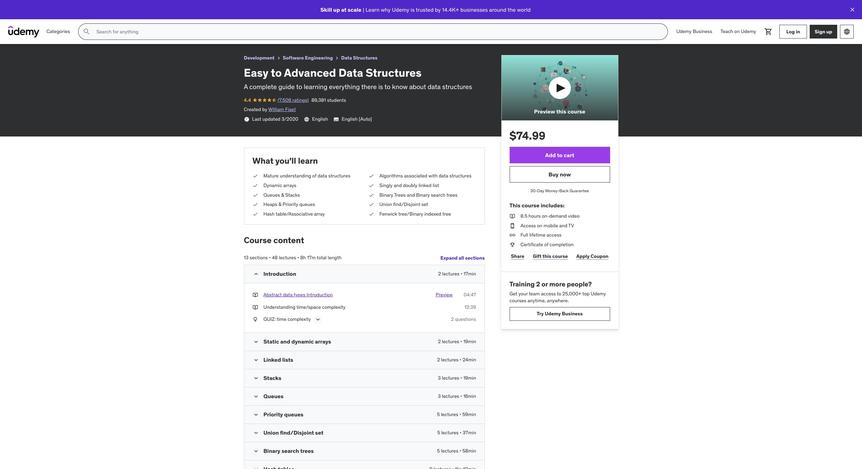 Task type: describe. For each thing, give the bounding box(es) containing it.
buy
[[549, 171, 559, 178]]

full lifetime access
[[521, 232, 562, 239]]

small image for binary search trees
[[253, 449, 260, 456]]

certificate
[[521, 242, 544, 248]]

priority queues
[[264, 412, 304, 419]]

choose a language image
[[844, 28, 851, 35]]

the
[[508, 6, 516, 13]]

data inside easy to advanced data structures a complete guide to learning everything there is to know about data structures
[[428, 83, 441, 91]]

singly and doubly linked list
[[380, 183, 440, 189]]

this for preview
[[557, 108, 567, 115]]

2 horizontal spatial binary
[[417, 192, 430, 198]]

and left tv
[[560, 223, 568, 229]]

0 horizontal spatial introduction
[[264, 271, 297, 278]]

course content
[[244, 235, 304, 246]]

time
[[277, 317, 287, 323]]

0 horizontal spatial 89,381 students
[[55, 12, 89, 18]]

xsmall image for singly and doubly linked list
[[369, 183, 374, 189]]

complexity for understanding time/space complexity
[[322, 304, 346, 311]]

skill
[[321, 6, 332, 13]]

• for union find/disjoint set
[[460, 430, 462, 437]]

why
[[381, 6, 391, 13]]

1 horizontal spatial (7,506 ratings)
[[278, 97, 309, 103]]

on for teach
[[735, 28, 741, 35]]

time/space
[[297, 304, 321, 311]]

3 lectures • 19min
[[438, 376, 477, 382]]

completion
[[550, 242, 574, 248]]

get
[[510, 291, 518, 297]]

• for linked lists
[[460, 357, 462, 364]]

add
[[546, 152, 556, 159]]

• for introduction
[[461, 271, 463, 277]]

0 vertical spatial priority
[[283, 202, 298, 208]]

0 vertical spatial trees
[[447, 192, 458, 198]]

|
[[363, 6, 365, 13]]

trees
[[395, 192, 406, 198]]

udemy image
[[8, 26, 40, 38]]

is inside easy to advanced data structures a complete guide to learning everything there is to know about data structures
[[379, 83, 383, 91]]

1 vertical spatial by
[[263, 107, 268, 113]]

hours
[[529, 213, 541, 220]]

to inside $74.99 add to cart
[[558, 152, 563, 159]]

types
[[294, 292, 306, 298]]

0 horizontal spatial stacks
[[264, 375, 282, 382]]

easy
[[244, 66, 269, 80]]

static and dynamic arrays
[[264, 339, 331, 346]]

30-
[[531, 189, 538, 194]]

xsmall image for last updated 3/2020
[[244, 117, 250, 122]]

binary search trees
[[264, 448, 314, 455]]

understanding time/space complexity
[[264, 304, 346, 311]]

0 vertical spatial (7,506
[[21, 12, 34, 18]]

abstract data types introduction
[[264, 292, 333, 298]]

share button
[[510, 250, 526, 264]]

30-day money-back guarantee
[[531, 189, 590, 194]]

last updated 3/2020
[[252, 116, 299, 122]]

more
[[550, 280, 566, 289]]

19min for stacks
[[464, 376, 477, 382]]

1 vertical spatial of
[[545, 242, 549, 248]]

1 vertical spatial business
[[562, 311, 583, 317]]

training
[[510, 280, 535, 289]]

• left 48
[[269, 255, 271, 261]]

xsmall image left abstract
[[253, 292, 258, 299]]

0 horizontal spatial 4.4
[[6, 12, 13, 18]]

team
[[529, 291, 540, 297]]

5 lectures • 58min
[[437, 449, 477, 455]]

0 vertical spatial 5
[[437, 412, 440, 418]]

& for queues
[[281, 192, 284, 198]]

1 vertical spatial union find/disjoint set
[[264, 430, 324, 437]]

mature understanding of data structures
[[264, 173, 351, 179]]

58min
[[463, 449, 477, 455]]

0 vertical spatial access
[[547, 232, 562, 239]]

access
[[521, 223, 536, 229]]

1 vertical spatial arrays
[[315, 339, 331, 346]]

development link
[[244, 54, 275, 62]]

17min
[[464, 271, 477, 277]]

on for access
[[538, 223, 543, 229]]

lectures for static and dynamic arrays
[[442, 339, 460, 345]]

what
[[253, 156, 274, 166]]

training 2 or more people? get your team access to 25,000+ top udemy courses anytime, anywhere.
[[510, 280, 607, 304]]

last
[[252, 116, 262, 122]]

includes:
[[541, 202, 565, 209]]

dynamic
[[292, 339, 314, 346]]

xsmall image right the engineering
[[335, 55, 340, 61]]

2 inside training 2 or more people? get your team access to 25,000+ top udemy courses anytime, anywhere.
[[537, 280, 541, 289]]

xsmall image for certificate of completion
[[510, 242, 516, 249]]

xsmall image for dynamic arrays
[[253, 183, 258, 189]]

english for english
[[312, 116, 328, 122]]

• for stacks
[[461, 376, 463, 382]]

3 for queues
[[438, 394, 441, 400]]

binary for binary trees and binary search trees
[[380, 192, 394, 198]]

queues for queues
[[264, 394, 284, 400]]

or
[[542, 280, 548, 289]]

development
[[244, 55, 275, 61]]

software engineering
[[283, 55, 333, 61]]

udemy inside udemy business link
[[677, 28, 692, 35]]

0 vertical spatial students
[[70, 12, 89, 18]]

2 left questions
[[452, 317, 454, 323]]

trusted
[[416, 6, 434, 13]]

1 vertical spatial (7,506
[[278, 97, 292, 103]]

a
[[244, 83, 248, 91]]

sign up
[[816, 28, 833, 35]]

5 for set
[[438, 430, 441, 437]]

0 horizontal spatial of
[[313, 173, 317, 179]]

binary for binary search trees
[[264, 448, 281, 455]]

structures inside easy to advanced data structures a complete guide to learning everything there is to know about data structures
[[366, 66, 422, 80]]

1 horizontal spatial union
[[380, 202, 392, 208]]

software engineering link
[[283, 54, 333, 62]]

english for english [auto]
[[342, 116, 358, 122]]

2 questions
[[452, 317, 477, 323]]

in
[[797, 28, 801, 35]]

• for static and dynamic arrays
[[461, 339, 463, 345]]

7 small image from the top
[[253, 467, 260, 470]]

1 vertical spatial trees
[[301, 448, 314, 455]]

guarantee
[[570, 189, 590, 194]]

your
[[519, 291, 528, 297]]

0 vertical spatial is
[[411, 6, 415, 13]]

0 horizontal spatial ratings)
[[36, 12, 52, 18]]

udemy inside teach on udemy link
[[742, 28, 757, 35]]

mobile
[[544, 223, 559, 229]]

3 lectures • 16min
[[438, 394, 477, 400]]

queues & stacks
[[264, 192, 300, 198]]

anytime,
[[528, 298, 546, 304]]

0 horizontal spatial (7,506 ratings)
[[21, 12, 52, 18]]

software
[[283, 55, 304, 61]]

data inside abstract data types introduction button
[[283, 292, 293, 298]]

learn
[[366, 6, 380, 13]]

doubly
[[403, 183, 418, 189]]

0 vertical spatial queues
[[300, 202, 315, 208]]

1 horizontal spatial 89,381 students
[[312, 97, 346, 103]]

preview for preview this course
[[535, 108, 556, 115]]

data down learn
[[318, 173, 328, 179]]

2 lectures • 17min
[[439, 271, 477, 277]]

access inside training 2 or more people? get your team access to 25,000+ top udemy courses anytime, anywhere.
[[542, 291, 556, 297]]

data inside easy to advanced data structures a complete guide to learning everything there is to know about data structures
[[339, 66, 364, 80]]

up for skill
[[334, 6, 340, 13]]

buy now
[[549, 171, 572, 178]]

data structures link
[[342, 54, 378, 62]]

2 for static and dynamic arrays
[[438, 339, 441, 345]]

0 vertical spatial by
[[435, 6, 441, 13]]

on-
[[542, 213, 550, 220]]

1 vertical spatial ratings)
[[293, 97, 309, 103]]

lectures for union find/disjoint set
[[442, 430, 459, 437]]

table/associative
[[276, 211, 313, 217]]

preview for preview
[[436, 292, 453, 298]]

businesses
[[461, 6, 488, 13]]

xsmall image for queues & stacks
[[253, 192, 258, 199]]

sign
[[816, 28, 826, 35]]

xsmall image for algorithms associated with data structures
[[369, 173, 374, 180]]

8.5
[[521, 213, 528, 220]]

xsmall image for union find/disjoint set
[[369, 202, 374, 208]]

course language image
[[304, 117, 310, 122]]

indexed
[[425, 211, 442, 217]]

0 vertical spatial find/disjoint
[[394, 202, 421, 208]]

and up the "trees"
[[394, 183, 402, 189]]

3/2020
[[282, 116, 299, 122]]

queues for queues & stacks
[[264, 192, 280, 198]]

lectures for introduction
[[443, 271, 460, 277]]

add to cart button
[[510, 147, 611, 164]]

structures inside easy to advanced data structures a complete guide to learning everything there is to know about data structures
[[443, 83, 473, 91]]

algorithms associated with data structures
[[380, 173, 472, 179]]

xsmall image for access on mobile and tv
[[510, 223, 516, 230]]

course
[[244, 235, 272, 246]]

world
[[518, 6, 531, 13]]

anywhere.
[[548, 298, 569, 304]]

xsmall image for fenwick tree/binary indexed tree
[[369, 211, 374, 218]]



Task type: locate. For each thing, give the bounding box(es) containing it.
xsmall image for heaps & priority queues
[[253, 202, 258, 208]]

dynamic arrays
[[264, 183, 297, 189]]

business left teach
[[693, 28, 713, 35]]

xsmall image left the "trees"
[[369, 192, 374, 199]]

• left 59min at the right bottom of the page
[[460, 412, 462, 418]]

sections right all at the right of page
[[466, 255, 485, 261]]

1 horizontal spatial up
[[827, 28, 833, 35]]

union down priority queues
[[264, 430, 279, 437]]

xsmall image for 8.5 hours on-demand video
[[510, 213, 516, 220]]

structures for algorithms associated with data structures
[[450, 173, 472, 179]]

2 sections from the left
[[466, 255, 485, 261]]

2 lectures • 24min
[[438, 357, 477, 364]]

0 vertical spatial set
[[422, 202, 429, 208]]

• left 58min at the right
[[460, 449, 462, 455]]

4.4 up udemy image
[[6, 12, 13, 18]]

1 horizontal spatial students
[[327, 97, 346, 103]]

1 vertical spatial course
[[522, 202, 540, 209]]

small image for union find/disjoint set
[[253, 430, 260, 437]]

small image
[[253, 339, 260, 346], [253, 376, 260, 383]]

complexity right "time/space"
[[322, 304, 346, 311]]

lectures down '5 lectures • 37min'
[[441, 449, 459, 455]]

teach on udemy link
[[717, 23, 761, 40]]

money-
[[546, 189, 560, 194]]

$74.99 add to cart
[[510, 129, 575, 159]]

0 vertical spatial 89,381
[[55, 12, 69, 18]]

arrays down understanding
[[284, 183, 297, 189]]

small image for introduction
[[253, 271, 260, 278]]

(7,506 up william fiset link
[[278, 97, 292, 103]]

1 vertical spatial up
[[827, 28, 833, 35]]

binary trees and binary search trees
[[380, 192, 458, 198]]

small image
[[253, 271, 260, 278], [253, 357, 260, 364], [253, 394, 260, 401], [253, 412, 260, 419], [253, 430, 260, 437], [253, 449, 260, 456], [253, 467, 260, 470]]

1 vertical spatial search
[[282, 448, 299, 455]]

preview this course button
[[502, 55, 619, 121]]

lectures for priority queues
[[441, 412, 459, 418]]

union find/disjoint set up binary search trees
[[264, 430, 324, 437]]

xsmall image left the access
[[510, 223, 516, 230]]

data right with at the top of the page
[[439, 173, 449, 179]]

0 vertical spatial 4.4
[[6, 12, 13, 18]]

5 for trees
[[437, 449, 440, 455]]

certificate of completion
[[521, 242, 574, 248]]

(7,506 ratings) up udemy image
[[21, 12, 52, 18]]

english right course language icon
[[312, 116, 328, 122]]

buy now button
[[510, 166, 611, 183]]

on up full lifetime access
[[538, 223, 543, 229]]

0 vertical spatial &
[[281, 192, 284, 198]]

1 vertical spatial complexity
[[288, 317, 311, 323]]

0 horizontal spatial trees
[[301, 448, 314, 455]]

89,381 students down learning
[[312, 97, 346, 103]]

to left know
[[385, 83, 391, 91]]

stacks
[[286, 192, 300, 198], [264, 375, 282, 382]]

1 vertical spatial &
[[279, 202, 282, 208]]

up
[[334, 6, 340, 13], [827, 28, 833, 35]]

0 vertical spatial search
[[431, 192, 446, 198]]

12:39
[[465, 304, 477, 311]]

lectures for linked lists
[[442, 357, 459, 364]]

students
[[70, 12, 89, 18], [327, 97, 346, 103]]

89,381 up categories
[[55, 12, 69, 18]]

3 for stacks
[[438, 376, 441, 382]]

structures for mature understanding of data structures
[[329, 173, 351, 179]]

shopping cart with 0 items image
[[765, 28, 773, 36]]

2 3 from the top
[[438, 394, 441, 400]]

xsmall image
[[335, 55, 340, 61], [244, 117, 250, 122], [253, 183, 258, 189], [369, 192, 374, 199], [253, 211, 258, 218], [369, 211, 374, 218], [510, 213, 516, 220], [510, 223, 516, 230], [510, 232, 516, 239], [510, 242, 516, 249], [253, 292, 258, 299]]

1 horizontal spatial business
[[693, 28, 713, 35]]

structures up know
[[366, 66, 422, 80]]

people?
[[567, 280, 592, 289]]

19min up 24min at the bottom right of page
[[464, 339, 477, 345]]

• for priority queues
[[460, 412, 462, 418]]

to left cart
[[558, 152, 563, 159]]

1 horizontal spatial arrays
[[315, 339, 331, 346]]

5 small image from the top
[[253, 430, 260, 437]]

4 small image from the top
[[253, 412, 260, 419]]

xsmall image left full
[[510, 232, 516, 239]]

hash table/associative array
[[264, 211, 325, 217]]

teach
[[721, 28, 734, 35]]

89,381 students up categories
[[55, 12, 89, 18]]

0 vertical spatial data
[[342, 55, 352, 61]]

1 vertical spatial union
[[264, 430, 279, 437]]

0 horizontal spatial on
[[538, 223, 543, 229]]

0 horizontal spatial 89,381
[[55, 12, 69, 18]]

and down 'doubly'
[[407, 192, 415, 198]]

0 vertical spatial business
[[693, 28, 713, 35]]

2 small image from the top
[[253, 376, 260, 383]]

fenwick tree/binary indexed tree
[[380, 211, 452, 217]]

1 vertical spatial is
[[379, 83, 383, 91]]

0 horizontal spatial set
[[315, 430, 324, 437]]

2 queues from the top
[[264, 394, 284, 400]]

xsmall image for mature understanding of data structures
[[253, 173, 258, 180]]

static
[[264, 339, 279, 346]]

1 vertical spatial 89,381 students
[[312, 97, 346, 103]]

structures
[[443, 83, 473, 91], [329, 173, 351, 179], [450, 173, 472, 179]]

lectures for binary search trees
[[441, 449, 459, 455]]

2 vertical spatial course
[[553, 254, 569, 260]]

1 vertical spatial introduction
[[307, 292, 333, 298]]

3 down 2 lectures • 24min
[[438, 376, 441, 382]]

1 19min from the top
[[464, 339, 477, 345]]

0 vertical spatial union find/disjoint set
[[380, 202, 429, 208]]

log in
[[787, 28, 801, 35]]

lectures for stacks
[[442, 376, 460, 382]]

introduction down 48
[[264, 271, 297, 278]]

with
[[429, 173, 438, 179]]

arrays right dynamic
[[315, 339, 331, 346]]

apply
[[577, 254, 590, 260]]

data left types
[[283, 292, 293, 298]]

19min for static and dynamic arrays
[[464, 339, 477, 345]]

1 horizontal spatial binary
[[380, 192, 394, 198]]

william fiset link
[[269, 107, 296, 113]]

1 horizontal spatial on
[[735, 28, 741, 35]]

5 lectures • 37min
[[438, 430, 477, 437]]

0 horizontal spatial english
[[312, 116, 328, 122]]

• for binary search trees
[[460, 449, 462, 455]]

3 small image from the top
[[253, 394, 260, 401]]

access down the or
[[542, 291, 556, 297]]

• left 8h 17m
[[298, 255, 299, 261]]

89,381
[[55, 12, 69, 18], [312, 97, 326, 103]]

preview this course
[[535, 108, 586, 115]]

sections inside dropdown button
[[466, 255, 485, 261]]

0 vertical spatial (7,506 ratings)
[[21, 12, 52, 18]]

04:47
[[464, 292, 477, 298]]

submit search image
[[83, 28, 91, 36]]

quiz:
[[264, 317, 276, 323]]

1 horizontal spatial introduction
[[307, 292, 333, 298]]

xsmall image left the fenwick
[[369, 211, 374, 218]]

1 horizontal spatial ratings)
[[293, 97, 309, 103]]

xsmall image down this
[[510, 213, 516, 220]]

1 vertical spatial 19min
[[464, 376, 477, 382]]

lectures down 2 lectures • 24min
[[442, 376, 460, 382]]

2 english from the left
[[342, 116, 358, 122]]

to right guide
[[297, 83, 302, 91]]

up right sign
[[827, 28, 833, 35]]

1 horizontal spatial (7,506
[[278, 97, 292, 103]]

• up 2 lectures • 24min
[[461, 339, 463, 345]]

[auto]
[[359, 116, 372, 122]]

find/disjoint up tree/binary
[[394, 202, 421, 208]]

xsmall image for binary trees and binary search trees
[[369, 192, 374, 199]]

of down learn
[[313, 173, 317, 179]]

lectures for queues
[[442, 394, 460, 400]]

2 up 2 lectures • 24min
[[438, 339, 441, 345]]

this
[[510, 202, 521, 209]]

lectures down 'expand'
[[443, 271, 460, 277]]

1 vertical spatial students
[[327, 97, 346, 103]]

0 vertical spatial this
[[557, 108, 567, 115]]

lifetime
[[530, 232, 546, 239]]

2 down 'expand'
[[439, 271, 441, 277]]

0 vertical spatial on
[[735, 28, 741, 35]]

0 vertical spatial stacks
[[286, 192, 300, 198]]

1 vertical spatial 3
[[438, 394, 441, 400]]

1 horizontal spatial of
[[545, 242, 549, 248]]

1 horizontal spatial 4.4
[[244, 97, 251, 103]]

xsmall image for hash table/associative array
[[253, 211, 258, 218]]

list
[[433, 183, 440, 189]]

0 horizontal spatial this
[[543, 254, 552, 260]]

understanding
[[264, 304, 296, 311]]

3 up "5 lectures • 59min"
[[438, 394, 441, 400]]

small image for priority queues
[[253, 412, 260, 419]]

& down dynamic arrays at top
[[281, 192, 284, 198]]

5 lectures • 59min
[[437, 412, 477, 418]]

0 horizontal spatial union
[[264, 430, 279, 437]]

updated
[[263, 116, 281, 122]]

(7,506 ratings) up fiset
[[278, 97, 309, 103]]

small image for static and dynamic arrays
[[253, 339, 260, 346]]

apply coupon
[[577, 254, 609, 260]]

5 down '5 lectures • 37min'
[[437, 449, 440, 455]]

lectures up 5 lectures • 58min
[[442, 430, 459, 437]]

fenwick
[[380, 211, 398, 217]]

2 for introduction
[[439, 271, 441, 277]]

• for queues
[[461, 394, 463, 400]]

19min up the 16min
[[464, 376, 477, 382]]

to up the anywhere.
[[557, 291, 562, 297]]

lectures up 2 lectures • 24min
[[442, 339, 460, 345]]

preview up $74.99
[[535, 108, 556, 115]]

on right teach
[[735, 28, 741, 35]]

complexity for quiz: time complexity
[[288, 317, 311, 323]]

1 horizontal spatial trees
[[447, 192, 458, 198]]

0 horizontal spatial (7,506
[[21, 12, 34, 18]]

5 up 5 lectures • 58min
[[438, 430, 441, 437]]

48
[[272, 255, 278, 261]]

complexity down understanding time/space complexity
[[288, 317, 311, 323]]

& for heaps
[[279, 202, 282, 208]]

close image
[[850, 6, 857, 13]]

xsmall image left last
[[244, 117, 250, 122]]

data up easy to advanced data structures a complete guide to learning everything there is to know about data structures at the top of page
[[342, 55, 352, 61]]

arrays
[[284, 183, 297, 189], [315, 339, 331, 346]]

5 up '5 lectures • 37min'
[[437, 412, 440, 418]]

advanced
[[284, 66, 336, 80]]

is right there
[[379, 83, 383, 91]]

0 vertical spatial course
[[568, 108, 586, 115]]

1 horizontal spatial stacks
[[286, 192, 300, 198]]

59min
[[463, 412, 477, 418]]

xsmall image
[[276, 55, 282, 61], [253, 173, 258, 180], [369, 173, 374, 180], [369, 183, 374, 189], [253, 192, 258, 199], [253, 202, 258, 208], [369, 202, 374, 208], [253, 304, 258, 311], [253, 317, 258, 323]]

to up guide
[[271, 66, 282, 80]]

categories button
[[42, 23, 74, 40]]

6 small image from the top
[[253, 449, 260, 456]]

set
[[422, 202, 429, 208], [315, 430, 324, 437]]

2 for linked lists
[[438, 357, 440, 364]]

0 horizontal spatial complexity
[[288, 317, 311, 323]]

0 vertical spatial small image
[[253, 339, 260, 346]]

back
[[560, 189, 569, 194]]

1 vertical spatial data
[[339, 66, 364, 80]]

all
[[459, 255, 465, 261]]

understanding
[[280, 173, 311, 179]]

0 horizontal spatial binary
[[264, 448, 281, 455]]

1 vertical spatial structures
[[366, 66, 422, 80]]

abstract data types introduction button
[[264, 292, 333, 299]]

gift this course
[[533, 254, 569, 260]]

0 vertical spatial up
[[334, 6, 340, 13]]

0 horizontal spatial search
[[282, 448, 299, 455]]

1 horizontal spatial union find/disjoint set
[[380, 202, 429, 208]]

find/disjoint up binary search trees
[[280, 430, 314, 437]]

2 lectures • 19min
[[438, 339, 477, 345]]

1 vertical spatial set
[[315, 430, 324, 437]]

everything
[[329, 83, 360, 91]]

1 vertical spatial 4.4
[[244, 97, 251, 103]]

expand all sections button
[[441, 252, 485, 265]]

course for preview this course
[[568, 108, 586, 115]]

and right static
[[281, 339, 290, 346]]

union up the fenwick
[[380, 202, 392, 208]]

by left 14.4k+
[[435, 6, 441, 13]]

0 vertical spatial structures
[[353, 55, 378, 61]]

2 19min from the top
[[464, 376, 477, 382]]

4.4 up created
[[244, 97, 251, 103]]

• left the 17min
[[461, 271, 463, 277]]

1 vertical spatial 89,381
[[312, 97, 326, 103]]

1 small image from the top
[[253, 339, 260, 346]]

up for sign
[[827, 28, 833, 35]]

stacks up the heaps & priority queues
[[286, 192, 300, 198]]

2 left the or
[[537, 280, 541, 289]]

0 horizontal spatial by
[[263, 107, 268, 113]]

0 vertical spatial queues
[[264, 192, 280, 198]]

log
[[787, 28, 796, 35]]

english right closed captions icon
[[342, 116, 358, 122]]

• left the 16min
[[461, 394, 463, 400]]

1 vertical spatial this
[[543, 254, 552, 260]]

up left at
[[334, 6, 340, 13]]

1 vertical spatial on
[[538, 223, 543, 229]]

quiz: time complexity
[[264, 317, 311, 323]]

8.5 hours on-demand video
[[521, 213, 580, 220]]

lectures right 48
[[279, 255, 296, 261]]

1 vertical spatial priority
[[264, 412, 283, 419]]

Search for anything text field
[[95, 26, 660, 38]]

0 horizontal spatial is
[[379, 83, 383, 91]]

small image for queues
[[253, 394, 260, 401]]

1 horizontal spatial set
[[422, 202, 429, 208]]

udemy inside "try udemy business" link
[[545, 311, 561, 317]]

business
[[693, 28, 713, 35], [562, 311, 583, 317]]

small image for stacks
[[253, 376, 260, 383]]

english [auto]
[[342, 116, 372, 122]]

this for gift
[[543, 254, 552, 260]]

4.4
[[6, 12, 13, 18], [244, 97, 251, 103]]

xsmall image left 'hash'
[[253, 211, 258, 218]]

data right about
[[428, 83, 441, 91]]

show lecture description image
[[315, 317, 322, 324]]

1 english from the left
[[312, 116, 328, 122]]

1 vertical spatial queues
[[285, 412, 304, 419]]

0 horizontal spatial arrays
[[284, 183, 297, 189]]

to inside training 2 or more people? get your team access to 25,000+ top udemy courses anytime, anywhere.
[[557, 291, 562, 297]]

tree/binary
[[399, 211, 424, 217]]

ratings) up fiset
[[293, 97, 309, 103]]

1 small image from the top
[[253, 271, 260, 278]]

udemy business link
[[673, 23, 717, 40]]

access
[[547, 232, 562, 239], [542, 291, 556, 297]]

by left william
[[263, 107, 268, 113]]

1 horizontal spatial search
[[431, 192, 446, 198]]

courses
[[510, 298, 527, 304]]

closed captions image
[[334, 117, 339, 122]]

learn
[[298, 156, 318, 166]]

created by william fiset
[[244, 107, 296, 113]]

1 horizontal spatial 89,381
[[312, 97, 326, 103]]

89,381 down learning
[[312, 97, 326, 103]]

1 vertical spatial find/disjoint
[[280, 430, 314, 437]]

small image for linked lists
[[253, 357, 260, 364]]

total
[[317, 255, 327, 261]]

• up 3 lectures • 16min on the bottom of the page
[[461, 376, 463, 382]]

0 vertical spatial introduction
[[264, 271, 297, 278]]

lists
[[283, 357, 294, 364]]

course inside button
[[568, 108, 586, 115]]

& right heaps
[[279, 202, 282, 208]]

• left 24min at the bottom right of page
[[460, 357, 462, 364]]

1 queues from the top
[[264, 192, 280, 198]]

gift
[[533, 254, 542, 260]]

2 small image from the top
[[253, 357, 260, 364]]

top
[[583, 291, 590, 297]]

business down the anywhere.
[[562, 311, 583, 317]]

0 horizontal spatial find/disjoint
[[280, 430, 314, 437]]

1 horizontal spatial complexity
[[322, 304, 346, 311]]

1 horizontal spatial is
[[411, 6, 415, 13]]

1 horizontal spatial sections
[[466, 255, 485, 261]]

english
[[312, 116, 328, 122], [342, 116, 358, 122]]

• left 37min
[[460, 430, 462, 437]]

complete
[[250, 83, 277, 91]]

preview inside preview this course button
[[535, 108, 556, 115]]

scale
[[348, 6, 362, 13]]

xsmall image for full lifetime access
[[510, 232, 516, 239]]

1 vertical spatial stacks
[[264, 375, 282, 382]]

0 horizontal spatial sections
[[250, 255, 268, 261]]

xsmall image left dynamic
[[253, 183, 258, 189]]

1 vertical spatial access
[[542, 291, 556, 297]]

udemy inside training 2 or more people? get your team access to 25,000+ top udemy courses anytime, anywhere.
[[591, 291, 607, 297]]

lectures left 24min at the bottom right of page
[[442, 357, 459, 364]]

1 vertical spatial queues
[[264, 394, 284, 400]]

queues down dynamic
[[264, 192, 280, 198]]

algorithms
[[380, 173, 403, 179]]

this
[[557, 108, 567, 115], [543, 254, 552, 260]]

queues up priority queues
[[264, 394, 284, 400]]

students down everything at left top
[[327, 97, 346, 103]]

2 up '3 lectures • 19min'
[[438, 357, 440, 364]]

of down full lifetime access
[[545, 242, 549, 248]]

1 horizontal spatial preview
[[535, 108, 556, 115]]

course
[[568, 108, 586, 115], [522, 202, 540, 209], [553, 254, 569, 260]]

access on mobile and tv
[[521, 223, 575, 229]]

lectures left the 16min
[[442, 394, 460, 400]]

access down mobile
[[547, 232, 562, 239]]

questions
[[456, 317, 477, 323]]

introduction inside button
[[307, 292, 333, 298]]

0 horizontal spatial union find/disjoint set
[[264, 430, 324, 437]]

0 vertical spatial 19min
[[464, 339, 477, 345]]

1 3 from the top
[[438, 376, 441, 382]]

students up submit search icon
[[70, 12, 89, 18]]

lectures
[[279, 255, 296, 261], [443, 271, 460, 277], [442, 339, 460, 345], [442, 357, 459, 364], [442, 376, 460, 382], [442, 394, 460, 400], [441, 412, 459, 418], [442, 430, 459, 437], [441, 449, 459, 455]]

singly
[[380, 183, 393, 189]]

complexity
[[322, 304, 346, 311], [288, 317, 311, 323]]

course for gift this course
[[553, 254, 569, 260]]

this inside button
[[557, 108, 567, 115]]

2 vertical spatial 5
[[437, 449, 440, 455]]

stacks down linked
[[264, 375, 282, 382]]

try udemy business
[[537, 311, 583, 317]]

easy to advanced data structures a complete guide to learning everything there is to know about data structures
[[244, 66, 473, 91]]

1 sections from the left
[[250, 255, 268, 261]]

fiset
[[285, 107, 296, 113]]

1 vertical spatial small image
[[253, 376, 260, 383]]

1 vertical spatial (7,506 ratings)
[[278, 97, 309, 103]]

xsmall image up share
[[510, 242, 516, 249]]



Task type: vqa. For each thing, say whether or not it's contained in the screenshot.


